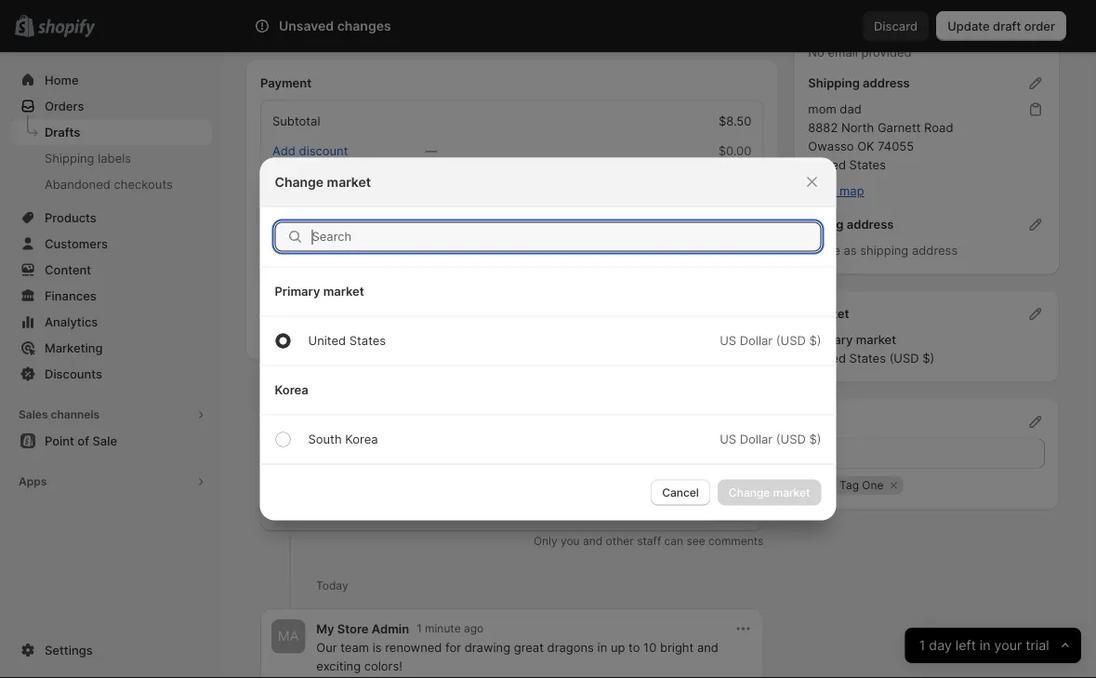 Task type: describe. For each thing, give the bounding box(es) containing it.
total
[[273, 233, 302, 247]]

10
[[644, 640, 657, 654]]

test tag one
[[814, 479, 884, 492]]

or
[[351, 173, 363, 188]]

dollar for south korea
[[740, 432, 773, 446]]

labels
[[98, 151, 131, 165]]

market for primary market united states (usd $)
[[856, 333, 897, 347]]

$) inside primary market united states (usd $)
[[923, 351, 935, 366]]

no email provided
[[809, 45, 912, 60]]

mom
[[809, 102, 837, 116]]

orders link
[[11, 93, 212, 119]]

shipping inside button
[[299, 173, 348, 188]]

add discount
[[273, 144, 348, 158]]

view map
[[809, 184, 865, 198]]

update draft order
[[948, 19, 1056, 33]]

billing
[[809, 217, 844, 232]]

change market dialog
[[0, 158, 1097, 520]]

tag
[[840, 479, 859, 492]]

sales
[[19, 408, 48, 421]]

bright
[[660, 640, 694, 654]]

unsaved
[[279, 18, 334, 34]]

no
[[809, 45, 825, 60]]

contact
[[809, 19, 855, 33]]

add for add shipping or delivery
[[273, 173, 296, 188]]

74055
[[878, 139, 914, 153]]

draft
[[993, 19, 1022, 33]]

update draft order button
[[937, 11, 1067, 41]]

can
[[665, 534, 684, 548]]

primary market united states (usd $)
[[809, 333, 935, 366]]

other
[[606, 534, 634, 548]]

see
[[687, 534, 706, 548]]

comments
[[709, 534, 764, 548]]

for
[[446, 640, 461, 654]]

is
[[373, 640, 382, 654]]

1 vertical spatial shipping
[[861, 243, 909, 258]]

billing address
[[809, 217, 894, 232]]

states inside primary market united states (usd $)
[[850, 351, 886, 366]]

home
[[45, 73, 79, 87]]

shipping for shipping address
[[809, 76, 860, 90]]

$8.50 button
[[298, 7, 353, 33]]

as
[[844, 243, 857, 258]]

abandoned checkouts
[[45, 177, 173, 191]]

search button
[[272, 11, 811, 41]]

channels
[[51, 408, 100, 421]]

due
[[350, 287, 372, 301]]

order
[[1025, 19, 1056, 33]]

ago
[[464, 622, 484, 635]]

my store admin 1 minute ago our team is renowned for drawing great dragons in up to 10 bright and exciting colors!
[[316, 621, 722, 673]]

owasso
[[809, 139, 854, 153]]

search
[[302, 19, 342, 33]]

us for states
[[720, 333, 737, 348]]

discounts link
[[11, 361, 212, 387]]

south
[[308, 432, 342, 446]]

map
[[840, 184, 865, 198]]

$8.50 for total
[[717, 233, 752, 247]]

settings
[[45, 643, 93, 657]]

$0.00 for not calculated
[[719, 203, 752, 218]]

1
[[417, 622, 422, 635]]

not
[[426, 203, 446, 218]]

tags
[[809, 414, 837, 429]]

shipping labels link
[[11, 145, 212, 171]]

provided
[[862, 45, 912, 60]]

—
[[426, 144, 438, 158]]

payment for payment due later
[[297, 287, 347, 301]]

renowned
[[385, 640, 442, 654]]

primary market
[[275, 284, 364, 299]]

market
[[809, 306, 850, 321]]

united states
[[308, 333, 386, 348]]

calculated
[[450, 203, 509, 218]]

states inside 'mom dad 8882 north garnett road owasso ok 74055 united states'
[[850, 158, 886, 172]]

discard button
[[863, 11, 929, 41]]

staff
[[637, 534, 662, 548]]

shipping labels
[[45, 151, 131, 165]]

colors!
[[364, 659, 403, 673]]

add discount button
[[261, 138, 359, 164]]

change
[[275, 174, 324, 190]]

primary for primary market united states (usd $)
[[809, 333, 853, 347]]



Task type: vqa. For each thing, say whether or not it's contained in the screenshot.
the 'team'
yes



Task type: locate. For each thing, give the bounding box(es) containing it.
1 vertical spatial market
[[323, 284, 364, 299]]

(usd for united states
[[777, 333, 806, 348]]

2 $0.00 from the top
[[719, 203, 752, 218]]

avatar with initials m a image left the my
[[272, 620, 305, 653]]

shipping for shipping labels
[[45, 151, 94, 165]]

test
[[814, 479, 837, 492]]

1 vertical spatial $0.00
[[719, 203, 752, 218]]

2 vertical spatial $8.50
[[717, 233, 752, 247]]

0 vertical spatial shipping
[[299, 173, 348, 188]]

drawing
[[465, 640, 511, 654]]

0 vertical spatial shipping
[[809, 76, 860, 90]]

payment up subtotal
[[260, 76, 312, 90]]

orders
[[45, 99, 84, 113]]

great
[[514, 640, 544, 654]]

0 vertical spatial primary
[[275, 284, 320, 299]]

Search text field
[[312, 222, 822, 252]]

add down "add discount" button
[[273, 173, 296, 188]]

to
[[629, 640, 640, 654]]

timeline
[[272, 406, 325, 422]]

1 vertical spatial (usd
[[890, 351, 920, 366]]

add down subtotal
[[273, 144, 296, 158]]

add for add discount
[[273, 144, 296, 158]]

1 vertical spatial avatar with initials m a image
[[272, 620, 305, 653]]

contact information
[[809, 19, 926, 33]]

same
[[809, 243, 841, 258]]

1 vertical spatial us
[[720, 432, 737, 446]]

shopify image
[[37, 19, 95, 38]]

address for billing address
[[847, 217, 894, 232]]

1 vertical spatial dollar
[[740, 432, 773, 446]]

0 horizontal spatial shipping
[[299, 173, 348, 188]]

$) for south korea
[[810, 432, 822, 446]]

mom dad 8882 north garnett road owasso ok 74055 united states
[[809, 102, 954, 172]]

market
[[327, 174, 371, 190], [323, 284, 364, 299], [856, 333, 897, 347]]

0 vertical spatial payment
[[260, 76, 312, 90]]

shipping down drafts
[[45, 151, 94, 165]]

0 vertical spatial add
[[273, 144, 296, 158]]

2 add from the top
[[273, 173, 296, 188]]

dollar
[[740, 333, 773, 348], [740, 432, 773, 446]]

changes
[[337, 18, 391, 34]]

us dollar (usd $) down market
[[720, 333, 822, 348]]

unsaved changes
[[279, 18, 391, 34]]

shipping
[[299, 173, 348, 188], [861, 243, 909, 258]]

2 vertical spatial united
[[809, 351, 846, 366]]

sales channels
[[19, 408, 100, 421]]

korea right the south
[[345, 432, 378, 446]]

$)
[[810, 333, 822, 348], [923, 351, 935, 366], [810, 432, 822, 446]]

(usd
[[777, 333, 806, 348], [890, 351, 920, 366], [777, 432, 806, 446]]

2 dollar from the top
[[740, 432, 773, 446]]

cancel
[[662, 486, 699, 499]]

united inside change market dialog
[[308, 333, 346, 348]]

0 vertical spatial us
[[720, 333, 737, 348]]

$) for united states
[[810, 333, 822, 348]]

0 vertical spatial $)
[[810, 333, 822, 348]]

primary inside primary market united states (usd $)
[[809, 333, 853, 347]]

1 vertical spatial korea
[[345, 432, 378, 446]]

and right bright
[[698, 640, 719, 654]]

us dollar (usd $) for south korea
[[720, 432, 822, 446]]

same as shipping address
[[809, 243, 958, 258]]

0 vertical spatial united
[[809, 158, 846, 172]]

settings link
[[11, 637, 212, 663]]

8882
[[809, 120, 838, 135]]

email
[[828, 45, 858, 60]]

address down provided
[[863, 76, 910, 90]]

$0.00 for —
[[719, 144, 752, 158]]

address right as
[[912, 243, 958, 258]]

0 vertical spatial $8.50
[[309, 13, 342, 27]]

0 vertical spatial address
[[863, 76, 910, 90]]

view
[[809, 184, 837, 198]]

1 add from the top
[[273, 144, 296, 158]]

united down "owasso"
[[809, 158, 846, 172]]

$8.50 for subtotal
[[719, 114, 752, 128]]

add
[[273, 144, 296, 158], [273, 173, 296, 188]]

1 vertical spatial shipping
[[45, 151, 94, 165]]

sales channels button
[[11, 402, 212, 428]]

cancel button
[[651, 479, 710, 506]]

2 vertical spatial market
[[856, 333, 897, 347]]

0 vertical spatial states
[[850, 158, 886, 172]]

united inside primary market united states (usd $)
[[809, 351, 846, 366]]

$8.50 inside button
[[309, 13, 342, 27]]

one
[[863, 479, 884, 492]]

1 vertical spatial $8.50
[[719, 114, 752, 128]]

and inside my store admin 1 minute ago our team is renowned for drawing great dragons in up to 10 bright and exciting colors!
[[698, 640, 719, 654]]

1 horizontal spatial shipping
[[861, 243, 909, 258]]

admin
[[372, 621, 409, 636]]

delivery
[[366, 173, 411, 188]]

discard
[[874, 19, 918, 33]]

payment left due
[[297, 287, 347, 301]]

2 vertical spatial $)
[[810, 432, 822, 446]]

shipping down discount
[[299, 173, 348, 188]]

1 $0.00 from the top
[[719, 144, 752, 158]]

drafts
[[45, 125, 80, 139]]

today
[[316, 579, 348, 593]]

1 horizontal spatial shipping
[[809, 76, 860, 90]]

shipping address
[[809, 76, 910, 90]]

not calculated
[[426, 203, 509, 218]]

abandoned
[[45, 177, 111, 191]]

(usd inside primary market united states (usd $)
[[890, 351, 920, 366]]

and
[[583, 534, 603, 548], [698, 640, 719, 654]]

us for korea
[[720, 432, 737, 446]]

my
[[316, 621, 334, 636]]

0 vertical spatial dollar
[[740, 333, 773, 348]]

primary down market
[[809, 333, 853, 347]]

market for primary market
[[323, 284, 364, 299]]

store
[[337, 621, 369, 636]]

1 dollar from the top
[[740, 333, 773, 348]]

1 vertical spatial primary
[[809, 333, 853, 347]]

united
[[809, 158, 846, 172], [308, 333, 346, 348], [809, 351, 846, 366]]

avatar with initials m a image left the south
[[272, 442, 306, 477]]

1 vertical spatial us dollar (usd $)
[[720, 432, 822, 446]]

us dollar (usd $) for united states
[[720, 333, 822, 348]]

2 vertical spatial states
[[850, 351, 886, 366]]

south korea
[[308, 432, 378, 446]]

korea
[[275, 383, 309, 397], [345, 432, 378, 446]]

states inside change market dialog
[[350, 333, 386, 348]]

us dollar (usd $) down the tags
[[720, 432, 822, 446]]

1 vertical spatial address
[[847, 217, 894, 232]]

ok
[[858, 139, 875, 153]]

1 vertical spatial states
[[350, 333, 386, 348]]

0 horizontal spatial korea
[[275, 383, 309, 397]]

korea up timeline
[[275, 383, 309, 397]]

apps button
[[11, 469, 212, 495]]

(usd for south korea
[[777, 432, 806, 446]]

market for change market
[[327, 174, 371, 190]]

address up same as shipping address
[[847, 217, 894, 232]]

1 vertical spatial add
[[273, 173, 296, 188]]

0 vertical spatial market
[[327, 174, 371, 190]]

primary inside change market dialog
[[275, 284, 320, 299]]

shipping up mom
[[809, 76, 860, 90]]

north
[[842, 120, 875, 135]]

garnett
[[878, 120, 921, 135]]

$0.00
[[719, 144, 752, 158], [719, 203, 752, 218]]

primary for primary market
[[275, 284, 320, 299]]

shipping right as
[[861, 243, 909, 258]]

1 avatar with initials m a image from the top
[[272, 442, 306, 477]]

1 vertical spatial and
[[698, 640, 719, 654]]

later
[[375, 287, 401, 301]]

1 vertical spatial united
[[308, 333, 346, 348]]

payment due later
[[297, 287, 401, 301]]

0 vertical spatial us dollar (usd $)
[[720, 333, 822, 348]]

dragons
[[547, 640, 594, 654]]

subtotal
[[273, 114, 320, 128]]

payment
[[260, 76, 312, 90], [297, 287, 347, 301]]

1 horizontal spatial korea
[[345, 432, 378, 446]]

only you and other staff can see comments
[[534, 534, 764, 548]]

2 us dollar (usd $) from the top
[[720, 432, 822, 446]]

Leave a comment... text field
[[317, 450, 753, 469]]

united down market
[[809, 351, 846, 366]]

discounts
[[45, 366, 102, 381]]

shipping inside shipping labels link
[[45, 151, 94, 165]]

0 horizontal spatial shipping
[[45, 151, 94, 165]]

and right you
[[583, 534, 603, 548]]

address
[[863, 76, 910, 90], [847, 217, 894, 232], [912, 243, 958, 258]]

avatar with initials m a image
[[272, 442, 306, 477], [272, 620, 305, 653]]

2 vertical spatial (usd
[[777, 432, 806, 446]]

0 vertical spatial avatar with initials m a image
[[272, 442, 306, 477]]

dad
[[840, 102, 862, 116]]

in
[[598, 640, 608, 654]]

0 horizontal spatial and
[[583, 534, 603, 548]]

you
[[561, 534, 580, 548]]

market inside primary market united states (usd $)
[[856, 333, 897, 347]]

united down primary market in the top left of the page
[[308, 333, 346, 348]]

0 vertical spatial $0.00
[[719, 144, 752, 158]]

0 vertical spatial and
[[583, 534, 603, 548]]

view map link
[[809, 184, 865, 198]]

address for shipping address
[[863, 76, 910, 90]]

add shipping or delivery
[[273, 173, 411, 188]]

dollar for united states
[[740, 333, 773, 348]]

1 horizontal spatial and
[[698, 640, 719, 654]]

1 us from the top
[[720, 333, 737, 348]]

exciting
[[316, 659, 361, 673]]

2 avatar with initials m a image from the top
[[272, 620, 305, 653]]

0 vertical spatial (usd
[[777, 333, 806, 348]]

home link
[[11, 67, 212, 93]]

1 vertical spatial $)
[[923, 351, 935, 366]]

united inside 'mom dad 8882 north garnett road owasso ok 74055 united states'
[[809, 158, 846, 172]]

2 vertical spatial address
[[912, 243, 958, 258]]

information
[[858, 19, 926, 33]]

0 vertical spatial korea
[[275, 383, 309, 397]]

1 vertical spatial payment
[[297, 287, 347, 301]]

us dollar (usd $)
[[720, 333, 822, 348], [720, 432, 822, 446]]

apps
[[19, 475, 47, 488]]

change market
[[275, 174, 371, 190]]

primary down total
[[275, 284, 320, 299]]

1 us dollar (usd $) from the top
[[720, 333, 822, 348]]

payment for payment
[[260, 76, 312, 90]]

2 us from the top
[[720, 432, 737, 446]]

team
[[341, 640, 369, 654]]

0 horizontal spatial primary
[[275, 284, 320, 299]]

road
[[925, 120, 954, 135]]

1 horizontal spatial primary
[[809, 333, 853, 347]]



